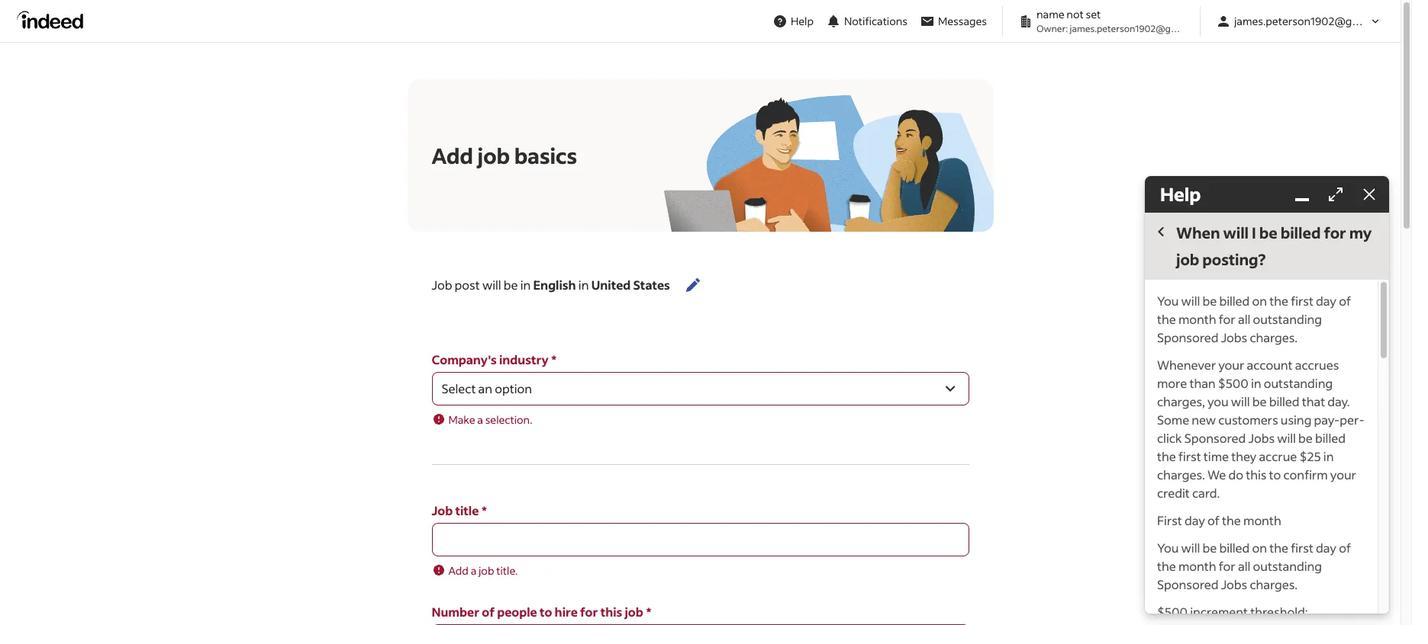 Task type: locate. For each thing, give the bounding box(es) containing it.
hire
[[555, 605, 578, 621]]

0 horizontal spatial *
[[482, 503, 487, 519]]

1 you will be billed on the first day of the month for all outstanding sponsored jobs charges. from the top
[[1157, 293, 1351, 346]]

2 vertical spatial first
[[1291, 540, 1314, 557]]

1 vertical spatial error image
[[432, 564, 445, 578]]

1 vertical spatial jobs
[[1249, 431, 1275, 447]]

billed down first day of the month
[[1219, 540, 1250, 557]]

click
[[1157, 431, 1182, 447]]

set
[[1086, 7, 1101, 21]]

billed
[[1281, 223, 1321, 243], [1219, 293, 1250, 309], [1269, 394, 1300, 410], [1315, 431, 1346, 447], [1219, 540, 1250, 557]]

month
[[1179, 311, 1217, 327], [1244, 513, 1281, 529], [1179, 559, 1217, 575]]

day down "confirm"
[[1316, 540, 1337, 557]]

charges. up credit
[[1157, 467, 1205, 483]]

job left title
[[432, 503, 453, 519]]

will left "i"
[[1223, 223, 1249, 243]]

1 horizontal spatial to
[[1269, 467, 1281, 483]]

to down the accrue
[[1269, 467, 1281, 483]]

1 vertical spatial *
[[482, 503, 487, 519]]

first down the when will i be billed for my job posting?
[[1291, 293, 1314, 309]]

be right post
[[504, 277, 518, 293]]

jobs up the account
[[1221, 330, 1248, 346]]

outstanding up threshold:
[[1253, 559, 1322, 575]]

in right $25 on the right bottom
[[1324, 449, 1334, 465]]

a right make on the left bottom
[[477, 413, 483, 428]]

add
[[432, 142, 473, 169], [448, 564, 469, 579]]

0 vertical spatial you
[[1157, 293, 1179, 309]]

2 all from the top
[[1238, 559, 1251, 575]]

1 vertical spatial sponsored
[[1185, 431, 1246, 447]]

job left post
[[432, 277, 452, 293]]

this right do
[[1246, 467, 1267, 483]]

error image for job title *
[[432, 564, 445, 578]]

all up the account
[[1238, 311, 1251, 327]]

add a job title.
[[448, 564, 518, 579]]

1 vertical spatial all
[[1238, 559, 1251, 575]]

jobs
[[1221, 330, 1248, 346], [1249, 431, 1275, 447], [1221, 577, 1248, 593]]

1 vertical spatial you
[[1157, 540, 1179, 557]]

in left united
[[579, 277, 589, 293]]

*
[[552, 352, 556, 368], [482, 503, 487, 519], [646, 605, 651, 621]]

name not set owner: james.peterson1902@gmail.com
[[1037, 7, 1209, 34]]

1 job from the top
[[432, 277, 452, 293]]

1 you from the top
[[1157, 293, 1179, 309]]

new
[[1192, 412, 1216, 428]]

0 vertical spatial error image
[[432, 413, 445, 427]]

$500 left the increment
[[1157, 605, 1188, 621]]

the down click
[[1157, 449, 1176, 465]]

0 vertical spatial a
[[477, 413, 483, 428]]

1 horizontal spatial this
[[1246, 467, 1267, 483]]

not
[[1067, 7, 1084, 21]]

0 vertical spatial *
[[552, 352, 556, 368]]

to inside whenever your account accrues more than $500 in outstanding charges, you will be billed that day. some new customers using pay-per- click sponsored jobs will be billed the first time they accrue $25 in charges. we do this to confirm your credit card.
[[1269, 467, 1281, 483]]

1 horizontal spatial help
[[1160, 182, 1201, 206]]

the inside whenever your account accrues more than $500 in outstanding charges, you will be billed that day. some new customers using pay-per- click sponsored jobs will be billed the first time they accrue $25 in charges. we do this to confirm your credit card.
[[1157, 449, 1176, 465]]

0 vertical spatial add
[[432, 142, 473, 169]]

0 vertical spatial on
[[1252, 293, 1267, 309]]

card.
[[1192, 486, 1220, 502]]

be up $25 on the right bottom
[[1299, 431, 1313, 447]]

0 vertical spatial help
[[791, 14, 814, 28]]

you will be billed on the first day of the month for all outstanding sponsored jobs charges. up the account
[[1157, 293, 1351, 346]]

1 vertical spatial help
[[1160, 182, 1201, 206]]

job down when
[[1176, 250, 1200, 269]]

1 vertical spatial charges.
[[1157, 467, 1205, 483]]

job left title.
[[479, 564, 494, 579]]

0 horizontal spatial $500
[[1157, 605, 1188, 621]]

sponsored up whenever
[[1157, 330, 1219, 346]]

they
[[1232, 449, 1257, 465]]

0 horizontal spatial james.peterson1902@gmail.com
[[1070, 23, 1209, 34]]

1 vertical spatial month
[[1244, 513, 1281, 529]]

0 vertical spatial this
[[1246, 467, 1267, 483]]

for
[[1324, 223, 1346, 243], [1219, 311, 1236, 327], [1219, 559, 1236, 575], [580, 605, 598, 621]]

charges. up the account
[[1250, 330, 1298, 346]]

job
[[432, 277, 452, 293], [432, 503, 453, 519]]

0 vertical spatial to
[[1269, 467, 1281, 483]]

sponsored up the time
[[1185, 431, 1246, 447]]

help left notifications dropdown button
[[791, 14, 814, 28]]

sponsored up the increment
[[1157, 577, 1219, 593]]

$25
[[1300, 449, 1321, 465]]

0 horizontal spatial help
[[791, 14, 814, 28]]

messages
[[938, 14, 987, 28]]

using
[[1281, 412, 1312, 428]]

messages link
[[914, 7, 993, 35]]

job for job title *
[[432, 503, 453, 519]]

0 vertical spatial $500
[[1218, 376, 1249, 392]]

add for add a job title.
[[448, 564, 469, 579]]

* for company's industry *
[[552, 352, 556, 368]]

of
[[1339, 293, 1351, 309], [1208, 513, 1220, 529], [1339, 540, 1351, 557], [482, 605, 495, 621]]

people
[[497, 605, 537, 621]]

day right first
[[1185, 513, 1205, 529]]

job inside the when will i be billed for my job posting?
[[1176, 250, 1200, 269]]

1 vertical spatial to
[[540, 605, 552, 621]]

the down the when will i be billed for my job posting?
[[1270, 293, 1289, 309]]

whenever
[[1157, 357, 1216, 373]]

first inside whenever your account accrues more than $500 in outstanding charges, you will be billed that day. some new customers using pay-per- click sponsored jobs will be billed the first time they accrue $25 in charges. we do this to confirm your credit card.
[[1179, 449, 1201, 465]]

be
[[1259, 223, 1278, 243], [504, 277, 518, 293], [1203, 293, 1217, 309], [1253, 394, 1267, 410], [1299, 431, 1313, 447], [1203, 540, 1217, 557]]

will inside the when will i be billed for my job posting?
[[1223, 223, 1249, 243]]

more
[[1157, 376, 1187, 392]]

1 on from the top
[[1252, 293, 1267, 309]]

charges. up threshold:
[[1250, 577, 1298, 593]]

job for job post will be in english in united states
[[432, 277, 452, 293]]

2 vertical spatial charges.
[[1250, 577, 1298, 593]]

1 horizontal spatial *
[[552, 352, 556, 368]]

2 error image from the top
[[432, 564, 445, 578]]

on
[[1252, 293, 1267, 309], [1252, 540, 1267, 557]]

in
[[520, 277, 531, 293], [579, 277, 589, 293], [1251, 376, 1262, 392], [1324, 449, 1334, 465]]

on down posting?
[[1252, 293, 1267, 309]]

the
[[1270, 293, 1289, 309], [1157, 311, 1176, 327], [1157, 449, 1176, 465], [1222, 513, 1241, 529], [1270, 540, 1289, 557], [1157, 559, 1176, 575]]

your right "confirm"
[[1330, 467, 1357, 483]]

1 horizontal spatial your
[[1330, 467, 1357, 483]]

this inside whenever your account accrues more than $500 in outstanding charges, you will be billed that day. some new customers using pay-per- click sponsored jobs will be billed the first time they accrue $25 in charges. we do this to confirm your credit card.
[[1246, 467, 1267, 483]]

$500 increment threshold:
[[1157, 605, 1308, 621]]

2 job from the top
[[432, 503, 453, 519]]

will up the accrue
[[1277, 431, 1296, 447]]

1 error image from the top
[[432, 413, 445, 427]]

outstanding up that
[[1264, 376, 1333, 392]]

credit
[[1157, 486, 1190, 502]]

charges. inside whenever your account accrues more than $500 in outstanding charges, you will be billed that day. some new customers using pay-per- click sponsored jobs will be billed the first time they accrue $25 in charges. we do this to confirm your credit card.
[[1157, 467, 1205, 483]]

first up threshold:
[[1291, 540, 1314, 557]]

jobs up $500 increment threshold:
[[1221, 577, 1248, 593]]

accrue
[[1259, 449, 1297, 465]]

your left the account
[[1219, 357, 1245, 373]]

notifications button
[[820, 4, 914, 38]]

first
[[1291, 293, 1314, 309], [1179, 449, 1201, 465], [1291, 540, 1314, 557]]

0 vertical spatial your
[[1219, 357, 1245, 373]]

help up when
[[1160, 182, 1201, 206]]

2 vertical spatial sponsored
[[1157, 577, 1219, 593]]

a
[[477, 413, 483, 428], [471, 564, 477, 579]]

all up $500 increment threshold:
[[1238, 559, 1251, 575]]

0 vertical spatial all
[[1238, 311, 1251, 327]]

this
[[1246, 467, 1267, 483], [601, 605, 622, 621]]

you will be billed on the first day of the month for all outstanding sponsored jobs charges. up $500 increment threshold:
[[1157, 540, 1351, 593]]

billed down the minimize icon
[[1281, 223, 1321, 243]]

customers
[[1219, 412, 1278, 428]]

be right "i"
[[1259, 223, 1278, 243]]

1 vertical spatial job
[[432, 503, 453, 519]]

this right hire at the bottom left of the page
[[601, 605, 622, 621]]

when will i be billed for my job posting?
[[1176, 223, 1372, 269]]

you down first
[[1157, 540, 1179, 557]]

0 vertical spatial charges.
[[1250, 330, 1298, 346]]

0 vertical spatial job
[[432, 277, 452, 293]]

None field
[[432, 524, 969, 557]]

0 horizontal spatial a
[[471, 564, 477, 579]]

day
[[1316, 293, 1337, 309], [1185, 513, 1205, 529], [1316, 540, 1337, 557]]

close image
[[1360, 186, 1379, 204]]

selection.
[[485, 413, 532, 428]]

confirm
[[1284, 467, 1328, 483]]

job right hire at the bottom left of the page
[[625, 605, 643, 621]]

james.peterson1902@gmail.com
[[1234, 14, 1397, 28], [1070, 23, 1209, 34]]

you
[[1157, 293, 1179, 309], [1157, 540, 1179, 557]]

for left "my"
[[1324, 223, 1346, 243]]

states
[[633, 277, 670, 293]]

error image
[[432, 413, 445, 427], [432, 564, 445, 578]]

you up whenever
[[1157, 293, 1179, 309]]

day up accrues
[[1316, 293, 1337, 309]]

to left hire at the bottom left of the page
[[540, 605, 552, 621]]

1 horizontal spatial james.peterson1902@gmail.com
[[1234, 14, 1397, 28]]

be down posting?
[[1203, 293, 1217, 309]]

will
[[1223, 223, 1249, 243], [482, 277, 501, 293], [1181, 293, 1200, 309], [1231, 394, 1250, 410], [1277, 431, 1296, 447], [1181, 540, 1200, 557]]

add job basics
[[432, 142, 577, 169]]

sponsored inside whenever your account accrues more than $500 in outstanding charges, you will be billed that day. some new customers using pay-per- click sponsored jobs will be billed the first time they accrue $25 in charges. we do this to confirm your credit card.
[[1185, 431, 1246, 447]]

1 vertical spatial you will be billed on the first day of the month for all outstanding sponsored jobs charges.
[[1157, 540, 1351, 593]]

$500
[[1218, 376, 1249, 392], [1157, 605, 1188, 621]]

1 vertical spatial add
[[448, 564, 469, 579]]

a left title.
[[471, 564, 477, 579]]

on down first day of the month
[[1252, 540, 1267, 557]]

per-
[[1340, 412, 1365, 428]]

accrues
[[1295, 357, 1339, 373]]

1 vertical spatial first
[[1179, 449, 1201, 465]]

error image left add a job title.
[[432, 564, 445, 578]]

owner:
[[1037, 23, 1068, 34]]

name not set owner: james.peterson1902@gmail.com element
[[1012, 6, 1209, 36]]

when will i be billed for my job posting? button
[[1151, 219, 1383, 274]]

your
[[1219, 357, 1245, 373], [1330, 467, 1357, 483]]

0 vertical spatial sponsored
[[1157, 330, 1219, 346]]

1 vertical spatial on
[[1252, 540, 1267, 557]]

error image left make on the left bottom
[[432, 413, 445, 427]]

that
[[1302, 394, 1325, 410]]

outstanding
[[1253, 311, 1322, 327], [1264, 376, 1333, 392], [1253, 559, 1322, 575]]

you will be billed on the first day of the month for all outstanding sponsored jobs charges.
[[1157, 293, 1351, 346], [1157, 540, 1351, 593]]

2 horizontal spatial *
[[646, 605, 651, 621]]

billed up using
[[1269, 394, 1300, 410]]

* for job title *
[[482, 503, 487, 519]]

1 horizontal spatial a
[[477, 413, 483, 428]]

help
[[791, 14, 814, 28], [1160, 182, 1201, 206]]

in left english
[[520, 277, 531, 293]]

to
[[1269, 467, 1281, 483], [540, 605, 552, 621]]

sponsored
[[1157, 330, 1219, 346], [1185, 431, 1246, 447], [1157, 577, 1219, 593]]

1 vertical spatial outstanding
[[1264, 376, 1333, 392]]

job
[[478, 142, 510, 169], [1176, 250, 1200, 269], [479, 564, 494, 579], [625, 605, 643, 621]]

1 horizontal spatial $500
[[1218, 376, 1249, 392]]

charges.
[[1250, 330, 1298, 346], [1157, 467, 1205, 483], [1250, 577, 1298, 593]]

$500 up you
[[1218, 376, 1249, 392]]

billed down pay-
[[1315, 431, 1346, 447]]

outstanding up the account
[[1253, 311, 1322, 327]]

1 vertical spatial a
[[471, 564, 477, 579]]

1 vertical spatial day
[[1185, 513, 1205, 529]]

first left the time
[[1179, 449, 1201, 465]]

job post language or country image
[[684, 276, 702, 295]]

jobs down customers
[[1249, 431, 1275, 447]]

0 vertical spatial you will be billed on the first day of the month for all outstanding sponsored jobs charges.
[[1157, 293, 1351, 346]]

1 all from the top
[[1238, 311, 1251, 327]]

all
[[1238, 311, 1251, 327], [1238, 559, 1251, 575]]

0 horizontal spatial this
[[601, 605, 622, 621]]



Task type: describe. For each thing, give the bounding box(es) containing it.
0 horizontal spatial to
[[540, 605, 552, 621]]

james.peterson1902@gmail.com inside name not set owner: james.peterson1902@gmail.com
[[1070, 23, 1209, 34]]

0 horizontal spatial your
[[1219, 357, 1245, 373]]

title.
[[496, 564, 518, 579]]

2 vertical spatial jobs
[[1221, 577, 1248, 593]]

i
[[1252, 223, 1256, 243]]

0 vertical spatial outstanding
[[1253, 311, 1322, 327]]

1 vertical spatial this
[[601, 605, 622, 621]]

notifications
[[844, 13, 908, 28]]

threshold:
[[1251, 605, 1308, 621]]

expand view image
[[1327, 186, 1345, 204]]

be up customers
[[1253, 394, 1267, 410]]

job post will be in english in united states
[[432, 277, 670, 293]]

some
[[1157, 412, 1189, 428]]

the down first
[[1157, 559, 1176, 575]]

first
[[1157, 513, 1182, 529]]

number
[[432, 605, 479, 621]]

when
[[1176, 223, 1220, 243]]

2 vertical spatial outstanding
[[1253, 559, 1322, 575]]

help inside button
[[791, 14, 814, 28]]

2 vertical spatial *
[[646, 605, 651, 621]]

2 on from the top
[[1252, 540, 1267, 557]]

minimize image
[[1293, 186, 1312, 204]]

billed inside the when will i be billed for my job posting?
[[1281, 223, 1321, 243]]

0 vertical spatial month
[[1179, 311, 1217, 327]]

will right post
[[482, 277, 501, 293]]

a for title
[[471, 564, 477, 579]]

whenever your account accrues more than $500 in outstanding charges, you will be billed that day. some new customers using pay-per- click sponsored jobs will be billed the first time they accrue $25 in charges. we do this to confirm your credit card.
[[1157, 357, 1365, 502]]

error image for company's industry *
[[432, 413, 445, 427]]

for up $500 increment threshold:
[[1219, 559, 1236, 575]]

$500 inside whenever your account accrues more than $500 in outstanding charges, you will be billed that day. some new customers using pay-per- click sponsored jobs will be billed the first time they accrue $25 in charges. we do this to confirm your credit card.
[[1218, 376, 1249, 392]]

1 vertical spatial your
[[1330, 467, 1357, 483]]

outstanding inside whenever your account accrues more than $500 in outstanding charges, you will be billed that day. some new customers using pay-per- click sponsored jobs will be billed the first time they accrue $25 in charges. we do this to confirm your credit card.
[[1264, 376, 1333, 392]]

the up whenever
[[1157, 311, 1176, 327]]

2 you will be billed on the first day of the month for all outstanding sponsored jobs charges. from the top
[[1157, 540, 1351, 593]]

company's industry *
[[432, 352, 556, 368]]

we
[[1208, 467, 1226, 483]]

you
[[1208, 394, 1229, 410]]

2 vertical spatial day
[[1316, 540, 1337, 557]]

make a selection.
[[448, 413, 532, 428]]

do
[[1229, 467, 1244, 483]]

united
[[591, 277, 631, 293]]

will up customers
[[1231, 394, 1250, 410]]

0 vertical spatial day
[[1316, 293, 1337, 309]]

job title *
[[432, 503, 487, 519]]

james.peterson1902@gmail.com inside popup button
[[1234, 14, 1397, 28]]

will up whenever
[[1181, 293, 1200, 309]]

0 vertical spatial jobs
[[1221, 330, 1248, 346]]

0 vertical spatial first
[[1291, 293, 1314, 309]]

billed down posting?
[[1219, 293, 1250, 309]]

name
[[1037, 7, 1065, 21]]

for down posting?
[[1219, 311, 1236, 327]]

2 vertical spatial month
[[1179, 559, 1217, 575]]

day.
[[1328, 394, 1350, 410]]

make
[[448, 413, 475, 428]]

english
[[533, 277, 576, 293]]

account
[[1247, 357, 1293, 373]]

add for add job basics
[[432, 142, 473, 169]]

posting?
[[1203, 250, 1266, 269]]

time
[[1204, 449, 1229, 465]]

charges,
[[1157, 394, 1205, 410]]

1 vertical spatial $500
[[1157, 605, 1188, 621]]

be inside the when will i be billed for my job posting?
[[1259, 223, 1278, 243]]

jobs inside whenever your account accrues more than $500 in outstanding charges, you will be billed that day. some new customers using pay-per- click sponsored jobs will be billed the first time they accrue $25 in charges. we do this to confirm your credit card.
[[1249, 431, 1275, 447]]

increment
[[1190, 605, 1248, 621]]

indeed home image
[[17, 10, 90, 29]]

the up threshold:
[[1270, 540, 1289, 557]]

a for industry
[[477, 413, 483, 428]]

in down the account
[[1251, 376, 1262, 392]]

job left basics
[[478, 142, 510, 169]]

help button
[[766, 7, 820, 35]]

for right hire at the bottom left of the page
[[580, 605, 598, 621]]

post
[[455, 277, 480, 293]]

basics
[[514, 142, 577, 169]]

title
[[455, 503, 479, 519]]

first day of the month
[[1157, 513, 1281, 529]]

james.peterson1902@gmail.com button
[[1210, 7, 1397, 35]]

pay-
[[1314, 412, 1340, 428]]

my
[[1349, 223, 1372, 243]]

be down first day of the month
[[1203, 540, 1217, 557]]

industry
[[499, 352, 549, 368]]

than
[[1190, 376, 1216, 392]]

the down do
[[1222, 513, 1241, 529]]

number of people to hire for this job *
[[432, 605, 651, 621]]

company's
[[432, 352, 497, 368]]

will down first
[[1181, 540, 1200, 557]]

2 you from the top
[[1157, 540, 1179, 557]]

for inside the when will i be billed for my job posting?
[[1324, 223, 1346, 243]]



Task type: vqa. For each thing, say whether or not it's contained in the screenshot.
the bottommost to
yes



